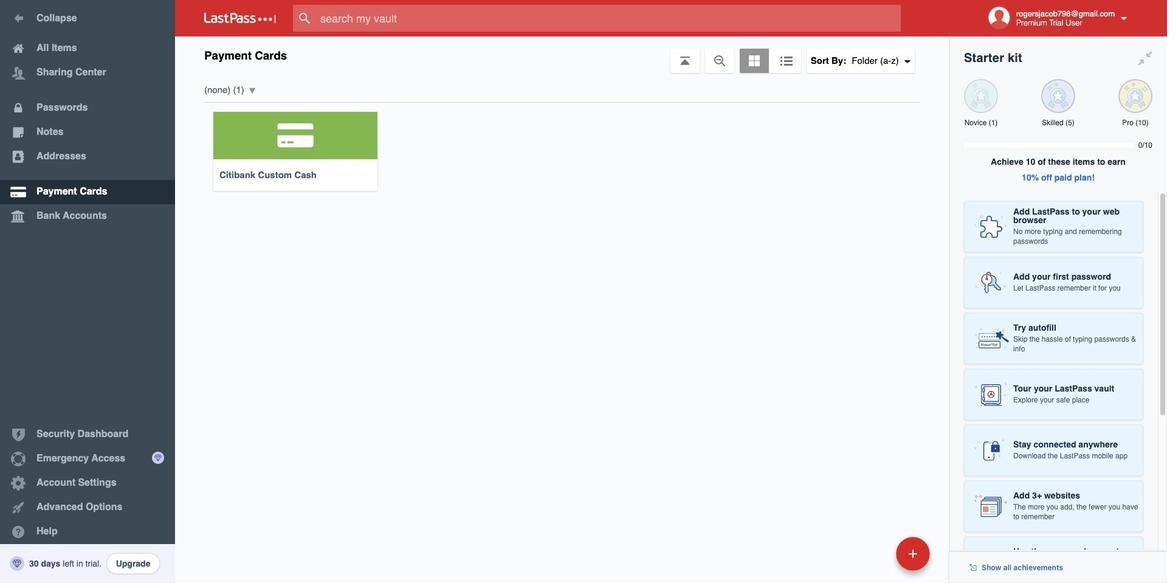 Task type: describe. For each thing, give the bounding box(es) containing it.
main navigation navigation
[[0, 0, 175, 583]]

new item navigation
[[813, 533, 937, 583]]

new item element
[[813, 536, 934, 571]]



Task type: locate. For each thing, give the bounding box(es) containing it.
Search search field
[[293, 5, 925, 32]]

lastpass image
[[204, 13, 276, 24]]

search my vault text field
[[293, 5, 925, 32]]

vault options navigation
[[175, 36, 950, 73]]



